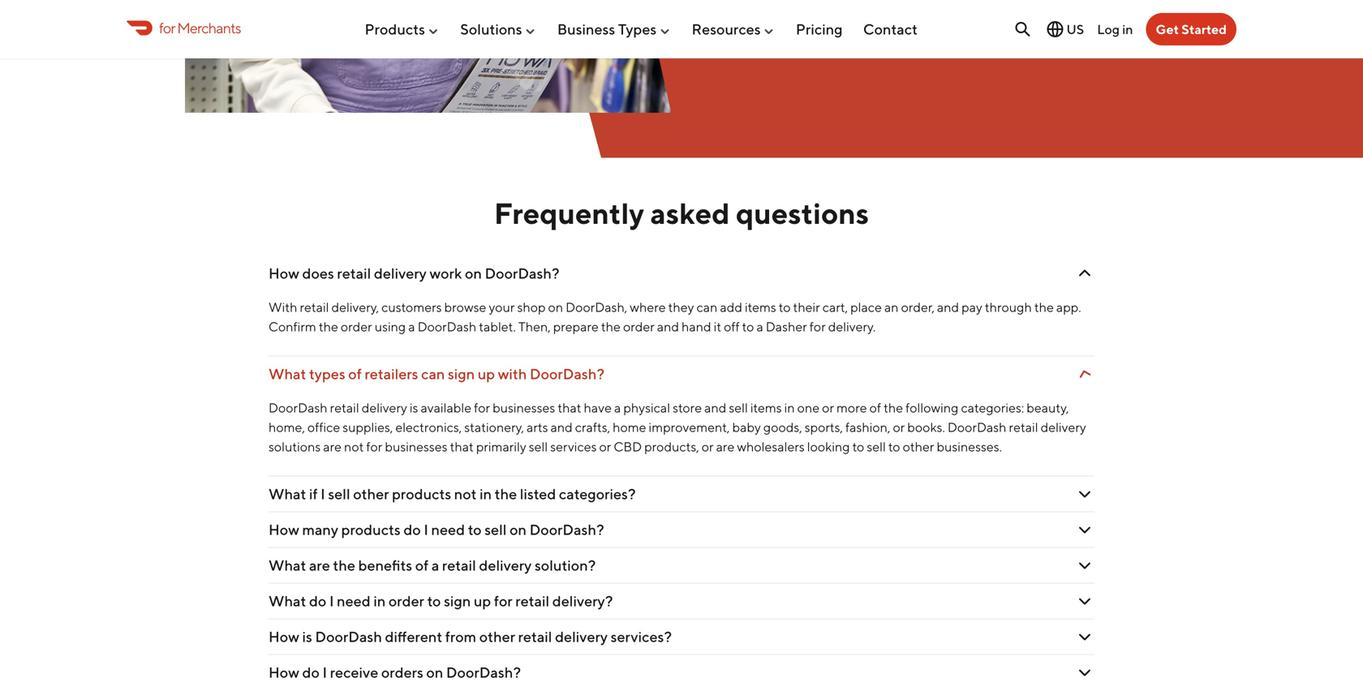 Task type: vqa. For each thing, say whether or not it's contained in the screenshot.
*
no



Task type: locate. For each thing, give the bounding box(es) containing it.
delivery
[[374, 265, 427, 282], [362, 400, 407, 416], [1041, 420, 1086, 435], [479, 557, 532, 574], [555, 628, 608, 646]]

0 vertical spatial businesses
[[493, 400, 555, 416]]

can up available
[[421, 365, 445, 383]]

work
[[430, 265, 462, 282]]

do
[[404, 521, 421, 539], [309, 593, 326, 610], [302, 664, 320, 681]]

goods,
[[763, 420, 802, 435]]

1 how from the top
[[269, 265, 299, 282]]

sell down what if i sell other products not in the listed categories?
[[485, 521, 507, 539]]

1 horizontal spatial order
[[389, 593, 424, 610]]

listed
[[520, 485, 556, 503]]

retail up delivery,
[[337, 265, 371, 282]]

a left the "dasher"
[[757, 319, 763, 334]]

sign up available
[[448, 365, 475, 383]]

2 how from the top
[[269, 521, 299, 539]]

a down customers
[[408, 319, 415, 334]]

need down what if i sell other products not in the listed categories?
[[431, 521, 465, 539]]

on
[[465, 265, 482, 282], [548, 300, 563, 315], [510, 521, 527, 539], [426, 664, 443, 681]]

do left receive
[[302, 664, 320, 681]]

for up how is doordash different from other retail delivery services?
[[494, 593, 513, 610]]

orders
[[381, 664, 423, 681]]

how for how many products do i need to sell on doordash?
[[269, 521, 299, 539]]

up
[[478, 365, 495, 383], [474, 593, 491, 610]]

store
[[673, 400, 702, 416]]

doordash?
[[485, 265, 560, 282], [530, 365, 604, 383], [529, 521, 604, 539], [446, 664, 521, 681]]

3 how from the top
[[269, 628, 299, 646]]

0 vertical spatial of
[[348, 365, 362, 383]]

1 chevron down image from the top
[[1075, 365, 1095, 384]]

for down their
[[810, 319, 826, 334]]

of up fashion,
[[870, 400, 881, 416]]

or left books. on the bottom
[[893, 420, 905, 435]]

chevron down image
[[1075, 365, 1095, 384], [1075, 592, 1095, 611], [1075, 663, 1095, 683]]

solution?
[[535, 557, 596, 574]]

chevron down image for solution?
[[1075, 556, 1095, 575]]

retail up office
[[330, 400, 359, 416]]

0 vertical spatial that
[[558, 400, 581, 416]]

and
[[937, 300, 959, 315], [657, 319, 679, 334], [704, 400, 726, 416], [551, 420, 573, 435]]

for left "merchants"
[[159, 19, 175, 36]]

0 horizontal spatial need
[[337, 593, 371, 610]]

2 chevron down image from the top
[[1075, 485, 1095, 504]]

need down benefits
[[337, 593, 371, 610]]

on right shop
[[548, 300, 563, 315]]

and down they on the top of page
[[657, 319, 679, 334]]

do down 'many'
[[309, 593, 326, 610]]

0 horizontal spatial businesses
[[385, 439, 448, 455]]

the inside doordash retail delivery is available for businesses that have a physical store and sell items in one or more of the following categories: beauty, home, office supplies, electronics, stationery, arts and crafts, home improvement, baby goods, sports, fashion, or books. doordash retail delivery solutions are not for businesses that primarily sell services or cbd products, or are wholesalers looking to sell to other businesses.
[[884, 400, 903, 416]]

home
[[613, 420, 646, 435]]

products
[[392, 485, 451, 503], [341, 521, 401, 539]]

a down how many products do i need to sell on doordash?
[[432, 557, 439, 574]]

items inside doordash retail delivery is available for businesses that have a physical store and sell items in one or more of the following categories: beauty, home, office supplies, electronics, stationery, arts and crafts, home improvement, baby goods, sports, fashion, or books. doordash retail delivery solutions are not for businesses that primarily sell services or cbd products, or are wholesalers looking to sell to other businesses.
[[750, 400, 782, 416]]

1 vertical spatial do
[[309, 593, 326, 610]]

retail up what do i need in order to sign up for retail delivery? on the left bottom of page
[[442, 557, 476, 574]]

sign up from
[[444, 593, 471, 610]]

on right work
[[465, 265, 482, 282]]

the
[[1034, 300, 1054, 315], [319, 319, 338, 334], [601, 319, 621, 334], [884, 400, 903, 416], [495, 485, 517, 503], [333, 557, 355, 574]]

order up different
[[389, 593, 424, 610]]

1 vertical spatial items
[[750, 400, 782, 416]]

other
[[903, 439, 934, 455], [353, 485, 389, 503], [479, 628, 515, 646]]

contact link
[[863, 14, 918, 44]]

what for what if i sell other products not in the listed categories?
[[269, 485, 306, 503]]

1 what from the top
[[269, 365, 306, 383]]

businesses up arts
[[493, 400, 555, 416]]

supplies,
[[343, 420, 393, 435]]

i for receive
[[323, 664, 327, 681]]

order down where
[[623, 319, 655, 334]]

not down supplies, at bottom left
[[344, 439, 364, 455]]

for
[[159, 19, 175, 36], [810, 319, 826, 334], [474, 400, 490, 416], [366, 439, 382, 455], [494, 593, 513, 610]]

pay
[[962, 300, 982, 315]]

i left receive
[[323, 664, 327, 681]]

not
[[344, 439, 364, 455], [454, 485, 477, 503]]

the up fashion,
[[884, 400, 903, 416]]

i up what are the benefits of a retail delivery solution?
[[424, 521, 428, 539]]

delivery left the solution?
[[479, 557, 532, 574]]

does
[[302, 265, 334, 282]]

2 vertical spatial chevron down image
[[1075, 663, 1095, 683]]

2 what from the top
[[269, 485, 306, 503]]

other inside doordash retail delivery is available for businesses that have a physical store and sell items in one or more of the following categories: beauty, home, office supplies, electronics, stationery, arts and crafts, home improvement, baby goods, sports, fashion, or books. doordash retail delivery solutions are not for businesses that primarily sell services or cbd products, or are wholesalers looking to sell to other businesses.
[[903, 439, 934, 455]]

that down stationery,
[[450, 439, 474, 455]]

are down 'many'
[[309, 557, 330, 574]]

in down benefits
[[374, 593, 386, 610]]

types
[[618, 20, 657, 38]]

2 chevron down image from the top
[[1075, 592, 1095, 611]]

how for how is doordash different from other retail delivery services?
[[269, 628, 299, 646]]

home,
[[269, 420, 305, 435]]

or right one
[[822, 400, 834, 416]]

3 chevron down image from the top
[[1075, 663, 1095, 683]]

5 chevron down image from the top
[[1075, 627, 1095, 647]]

2 horizontal spatial of
[[870, 400, 881, 416]]

4 chevron down image from the top
[[1075, 556, 1095, 575]]

of right types
[[348, 365, 362, 383]]

doordash? up the solution?
[[529, 521, 604, 539]]

log in
[[1097, 21, 1133, 37]]

doordash? up shop
[[485, 265, 560, 282]]

1 chevron down image from the top
[[1075, 264, 1095, 283]]

off
[[724, 319, 740, 334]]

0 vertical spatial chevron down image
[[1075, 365, 1095, 384]]

2 horizontal spatial other
[[903, 439, 934, 455]]

they
[[668, 300, 694, 315]]

baby
[[732, 420, 761, 435]]

looking
[[807, 439, 850, 455]]

that left have
[[558, 400, 581, 416]]

is
[[410, 400, 418, 416], [302, 628, 312, 646]]

do up what are the benefits of a retail delivery solution?
[[404, 521, 421, 539]]

office
[[307, 420, 340, 435]]

1 vertical spatial can
[[421, 365, 445, 383]]

0 vertical spatial products
[[392, 485, 451, 503]]

0 horizontal spatial of
[[348, 365, 362, 383]]

items
[[745, 300, 776, 315], [750, 400, 782, 416]]

doordash
[[418, 319, 476, 334], [269, 400, 328, 416], [948, 420, 1007, 435], [315, 628, 382, 646]]

1 vertical spatial chevron down image
[[1075, 592, 1095, 611]]

products up benefits
[[341, 521, 401, 539]]

3 what from the top
[[269, 557, 306, 574]]

following
[[906, 400, 959, 416]]

sell down arts
[[529, 439, 548, 455]]

0 vertical spatial not
[[344, 439, 364, 455]]

doordash down browse
[[418, 319, 476, 334]]

contact
[[863, 20, 918, 38]]

in right log
[[1122, 21, 1133, 37]]

i for sell
[[321, 485, 325, 503]]

or left cbd
[[599, 439, 611, 455]]

other right 'if'
[[353, 485, 389, 503]]

wholesalers
[[737, 439, 805, 455]]

businesses down electronics,
[[385, 439, 448, 455]]

log
[[1097, 21, 1120, 37]]

1 vertical spatial not
[[454, 485, 477, 503]]

i down 'many'
[[329, 593, 334, 610]]

chevron down image for up
[[1075, 592, 1095, 611]]

delivery down beauty,
[[1041, 420, 1086, 435]]

need
[[431, 521, 465, 539], [337, 593, 371, 610]]

to
[[779, 300, 791, 315], [742, 319, 754, 334], [852, 439, 864, 455], [888, 439, 900, 455], [468, 521, 482, 539], [427, 593, 441, 610]]

do for need
[[309, 593, 326, 610]]

3 chevron down image from the top
[[1075, 520, 1095, 540]]

the left app.
[[1034, 300, 1054, 315]]

tablet.
[[479, 319, 516, 334]]

in left one
[[784, 400, 795, 416]]

a right have
[[614, 400, 621, 416]]

products up how many products do i need to sell on doordash?
[[392, 485, 451, 503]]

on right the orders
[[426, 664, 443, 681]]

0 vertical spatial up
[[478, 365, 495, 383]]

not up how many products do i need to sell on doordash?
[[454, 485, 477, 503]]

0 vertical spatial need
[[431, 521, 465, 539]]

up up how is doordash different from other retail delivery services?
[[474, 593, 491, 610]]

one
[[797, 400, 820, 416]]

with retail delivery, customers browse your shop on doordash, where they can add items to their cart, place an order, and pay through the app. confirm the order using a doordash tablet. then, prepare the order and hand it off to a dasher for delivery.
[[269, 300, 1081, 334]]

0 horizontal spatial not
[[344, 439, 364, 455]]

retail down the solution?
[[515, 593, 549, 610]]

1 vertical spatial need
[[337, 593, 371, 610]]

chevron down image
[[1075, 264, 1095, 283], [1075, 485, 1095, 504], [1075, 520, 1095, 540], [1075, 556, 1095, 575], [1075, 627, 1095, 647]]

can up it
[[697, 300, 718, 315]]

can
[[697, 300, 718, 315], [421, 365, 445, 383]]

1 horizontal spatial is
[[410, 400, 418, 416]]

or
[[822, 400, 834, 416], [893, 420, 905, 435], [599, 439, 611, 455], [702, 439, 714, 455]]

0 vertical spatial sign
[[448, 365, 475, 383]]

that
[[558, 400, 581, 416], [450, 439, 474, 455]]

2 vertical spatial other
[[479, 628, 515, 646]]

0 vertical spatial items
[[745, 300, 776, 315]]

1 horizontal spatial of
[[415, 557, 429, 574]]

sign
[[448, 365, 475, 383], [444, 593, 471, 610]]

1 vertical spatial of
[[870, 400, 881, 416]]

order down delivery,
[[341, 319, 372, 334]]

1 vertical spatial that
[[450, 439, 474, 455]]

how is doordash different from other retail delivery services?
[[269, 628, 672, 646]]

retail down beauty,
[[1009, 420, 1038, 435]]

1 horizontal spatial can
[[697, 300, 718, 315]]

1 horizontal spatial that
[[558, 400, 581, 416]]

of
[[348, 365, 362, 383], [870, 400, 881, 416], [415, 557, 429, 574]]

is inside doordash retail delivery is available for businesses that have a physical store and sell items in one or more of the following categories: beauty, home, office supplies, electronics, stationery, arts and crafts, home improvement, baby goods, sports, fashion, or books. doordash retail delivery solutions are not for businesses that primarily sell services or cbd products, or are wholesalers looking to sell to other businesses.
[[410, 400, 418, 416]]

through
[[985, 300, 1032, 315]]

on down listed
[[510, 521, 527, 539]]

order
[[341, 319, 372, 334], [623, 319, 655, 334], [389, 593, 424, 610]]

other down books. on the bottom
[[903, 439, 934, 455]]

i right 'if'
[[321, 485, 325, 503]]

solutions link
[[460, 14, 537, 44]]

0 vertical spatial is
[[410, 400, 418, 416]]

are down the baby
[[716, 439, 735, 455]]

are down office
[[323, 439, 342, 455]]

chevron down image for on
[[1075, 520, 1095, 540]]

of right benefits
[[415, 557, 429, 574]]

i
[[321, 485, 325, 503], [424, 521, 428, 539], [329, 593, 334, 610], [323, 664, 327, 681]]

what do i need in order to sign up for retail delivery?
[[269, 593, 613, 610]]

cart,
[[823, 300, 848, 315]]

or down improvement,
[[702, 439, 714, 455]]

hand
[[682, 319, 711, 334]]

items right add
[[745, 300, 776, 315]]

what for what are the benefits of a retail delivery solution?
[[269, 557, 306, 574]]

1 vertical spatial other
[[353, 485, 389, 503]]

where
[[630, 300, 666, 315]]

2 vertical spatial do
[[302, 664, 320, 681]]

up left with
[[478, 365, 495, 383]]

0 horizontal spatial can
[[421, 365, 445, 383]]

0 vertical spatial can
[[697, 300, 718, 315]]

items up goods,
[[750, 400, 782, 416]]

how
[[269, 265, 299, 282], [269, 521, 299, 539], [269, 628, 299, 646], [269, 664, 299, 681]]

4 what from the top
[[269, 593, 306, 610]]

1 vertical spatial is
[[302, 628, 312, 646]]

retail up confirm
[[300, 300, 329, 315]]

2 vertical spatial of
[[415, 557, 429, 574]]

4 how from the top
[[269, 664, 299, 681]]

other right from
[[479, 628, 515, 646]]

what are the benefits of a retail delivery solution?
[[269, 557, 596, 574]]

globe line image
[[1045, 19, 1065, 39]]

0 vertical spatial other
[[903, 439, 934, 455]]



Task type: describe. For each thing, give the bounding box(es) containing it.
2 horizontal spatial order
[[623, 319, 655, 334]]

asked
[[650, 196, 730, 230]]

doordash retail delivery is available for businesses that have a physical store and sell items in one or more of the following categories: beauty, home, office supplies, electronics, stationery, arts and crafts, home improvement, baby goods, sports, fashion, or books. doordash retail delivery solutions are not for businesses that primarily sell services or cbd products, or are wholesalers looking to sell to other businesses.
[[269, 400, 1086, 455]]

chevron down image for services?
[[1075, 627, 1095, 647]]

and left pay
[[937, 300, 959, 315]]

items inside with retail delivery, customers browse your shop on doordash, where they can add items to their cart, place an order, and pay through the app. confirm the order using a doordash tablet. then, prepare the order and hand it off to a dasher for delivery.
[[745, 300, 776, 315]]

their
[[793, 300, 820, 315]]

log in link
[[1097, 21, 1133, 37]]

the left benefits
[[333, 557, 355, 574]]

1 vertical spatial products
[[341, 521, 401, 539]]

app.
[[1056, 300, 1081, 315]]

0 horizontal spatial that
[[450, 439, 474, 455]]

retail right from
[[518, 628, 552, 646]]

categories:
[[961, 400, 1024, 416]]

solutions
[[460, 20, 522, 38]]

doordash inside with retail delivery, customers browse your shop on doordash, where they can add items to their cart, place an order, and pay through the app. confirm the order using a doordash tablet. then, prepare the order and hand it off to a dasher for delivery.
[[418, 319, 476, 334]]

then,
[[518, 319, 551, 334]]

place
[[850, 300, 882, 315]]

delivery up supplies, at bottom left
[[362, 400, 407, 416]]

of inside doordash retail delivery is available for businesses that have a physical store and sell items in one or more of the following categories: beauty, home, office supplies, electronics, stationery, arts and crafts, home improvement, baby goods, sports, fashion, or books. doordash retail delivery solutions are not for businesses that primarily sell services or cbd products, or are wholesalers looking to sell to other businesses.
[[870, 400, 881, 416]]

mx blog - kesha beauty supply - lakesha in shop image
[[185, 0, 672, 113]]

how many products do i need to sell on doordash?
[[269, 521, 604, 539]]

not inside doordash retail delivery is available for businesses that have a physical store and sell items in one or more of the following categories: beauty, home, office supplies, electronics, stationery, arts and crafts, home improvement, baby goods, sports, fashion, or books. doordash retail delivery solutions are not for businesses that primarily sell services or cbd products, or are wholesalers looking to sell to other businesses.
[[344, 439, 364, 455]]

1 vertical spatial businesses
[[385, 439, 448, 455]]

from
[[445, 628, 476, 646]]

products,
[[644, 439, 699, 455]]

get
[[1156, 22, 1179, 37]]

doordash? down how is doordash different from other retail delivery services?
[[446, 664, 521, 681]]

questions
[[736, 196, 869, 230]]

doordash up home,
[[269, 400, 328, 416]]

crafts,
[[575, 420, 610, 435]]

customers
[[381, 300, 442, 315]]

browse
[[444, 300, 486, 315]]

1 horizontal spatial need
[[431, 521, 465, 539]]

1 vertical spatial up
[[474, 593, 491, 610]]

services
[[550, 439, 597, 455]]

frequently
[[494, 196, 644, 230]]

the down delivery,
[[319, 319, 338, 334]]

how for how do i receive orders on doordash?
[[269, 664, 299, 681]]

chevron down image for the
[[1075, 485, 1095, 504]]

electronics,
[[395, 420, 462, 435]]

cbd
[[614, 439, 642, 455]]

what types of retailers can sign up with doordash?
[[269, 365, 604, 383]]

beauty,
[[1027, 400, 1069, 416]]

delivery up customers
[[374, 265, 427, 282]]

0 horizontal spatial is
[[302, 628, 312, 646]]

merchants
[[177, 19, 241, 36]]

a inside doordash retail delivery is available for businesses that have a physical store and sell items in one or more of the following categories: beauty, home, office supplies, electronics, stationery, arts and crafts, home improvement, baby goods, sports, fashion, or books. doordash retail delivery solutions are not for businesses that primarily sell services or cbd products, or are wholesalers looking to sell to other businesses.
[[614, 400, 621, 416]]

physical
[[623, 400, 670, 416]]

what if i sell other products not in the listed categories?
[[269, 485, 636, 503]]

categories?
[[559, 485, 636, 503]]

products
[[365, 20, 425, 38]]

do for receive
[[302, 664, 320, 681]]

and right store
[[704, 400, 726, 416]]

if
[[309, 485, 318, 503]]

0 horizontal spatial order
[[341, 319, 372, 334]]

resources
[[692, 20, 761, 38]]

for up stationery,
[[474, 400, 490, 416]]

services?
[[611, 628, 672, 646]]

shop
[[517, 300, 546, 315]]

doordash up receive
[[315, 628, 382, 646]]

for inside with retail delivery, customers browse your shop on doordash, where they can add items to their cart, place an order, and pay through the app. confirm the order using a doordash tablet. then, prepare the order and hand it off to a dasher for delivery.
[[810, 319, 826, 334]]

confirm
[[269, 319, 316, 334]]

get started button
[[1146, 13, 1237, 45]]

delivery,
[[331, 300, 379, 315]]

sell down fashion,
[[867, 439, 886, 455]]

more
[[837, 400, 867, 416]]

order,
[[901, 300, 935, 315]]

frequently asked questions
[[494, 196, 869, 230]]

primarily
[[476, 439, 526, 455]]

doordash up businesses.
[[948, 420, 1007, 435]]

delivery down delivery?
[[555, 628, 608, 646]]

resources link
[[692, 14, 775, 44]]

improvement,
[[649, 420, 730, 435]]

get started
[[1156, 22, 1227, 37]]

using
[[375, 319, 406, 334]]

receive
[[330, 664, 378, 681]]

your
[[489, 300, 515, 315]]

many
[[302, 521, 338, 539]]

the down the doordash,
[[601, 319, 621, 334]]

an
[[884, 300, 899, 315]]

in down primarily
[[480, 485, 492, 503]]

0 vertical spatial do
[[404, 521, 421, 539]]

arts
[[527, 420, 548, 435]]

1 horizontal spatial not
[[454, 485, 477, 503]]

businesses.
[[937, 439, 1002, 455]]

1 horizontal spatial businesses
[[493, 400, 555, 416]]

stationery,
[[464, 420, 524, 435]]

pricing link
[[796, 14, 843, 44]]

delivery.
[[828, 319, 876, 334]]

chevron down image for doordash?
[[1075, 365, 1095, 384]]

pricing
[[796, 20, 843, 38]]

business
[[557, 20, 615, 38]]

add
[[720, 300, 742, 315]]

started
[[1182, 22, 1227, 37]]

the left listed
[[495, 485, 517, 503]]

doordash? up have
[[530, 365, 604, 383]]

retail inside with retail delivery, customers browse your shop on doordash, where they can add items to their cart, place an order, and pay through the app. confirm the order using a doordash tablet. then, prepare the order and hand it off to a dasher for delivery.
[[300, 300, 329, 315]]

types
[[309, 365, 345, 383]]

with
[[498, 365, 527, 383]]

dasher
[[766, 319, 807, 334]]

have
[[584, 400, 612, 416]]

and up services
[[551, 420, 573, 435]]

can inside with retail delivery, customers browse your shop on doordash, where they can add items to their cart, place an order, and pay through the app. confirm the order using a doordash tablet. then, prepare the order and hand it off to a dasher for delivery.
[[697, 300, 718, 315]]

benefits
[[358, 557, 412, 574]]

books.
[[907, 420, 945, 435]]

i for need
[[329, 593, 334, 610]]

prepare
[[553, 319, 599, 334]]

solutions
[[269, 439, 321, 455]]

on inside with retail delivery, customers browse your shop on doordash, where they can add items to their cart, place an order, and pay through the app. confirm the order using a doordash tablet. then, prepare the order and hand it off to a dasher for delivery.
[[548, 300, 563, 315]]

for down supplies, at bottom left
[[366, 439, 382, 455]]

for merchants
[[159, 19, 241, 36]]

sell up the baby
[[729, 400, 748, 416]]

sports,
[[805, 420, 843, 435]]

how do i receive orders on doordash?
[[269, 664, 521, 681]]

doordash,
[[566, 300, 627, 315]]

what for what types of retailers can sign up with doordash?
[[269, 365, 306, 383]]

what for what do i need in order to sign up for retail delivery?
[[269, 593, 306, 610]]

us
[[1067, 22, 1084, 37]]

0 horizontal spatial other
[[353, 485, 389, 503]]

for merchants link
[[127, 17, 241, 39]]

with
[[269, 300, 297, 315]]

products link
[[365, 14, 440, 44]]

1 vertical spatial sign
[[444, 593, 471, 610]]

how does retail delivery work on doordash?
[[269, 265, 560, 282]]

in inside doordash retail delivery is available for businesses that have a physical store and sell items in one or more of the following categories: beauty, home, office supplies, electronics, stationery, arts and crafts, home improvement, baby goods, sports, fashion, or books. doordash retail delivery solutions are not for businesses that primarily sell services or cbd products, or are wholesalers looking to sell to other businesses.
[[784, 400, 795, 416]]

business types
[[557, 20, 657, 38]]

different
[[385, 628, 442, 646]]

how for how does retail delivery work on doordash?
[[269, 265, 299, 282]]

available
[[421, 400, 471, 416]]

sell right 'if'
[[328, 485, 350, 503]]

1 horizontal spatial other
[[479, 628, 515, 646]]



